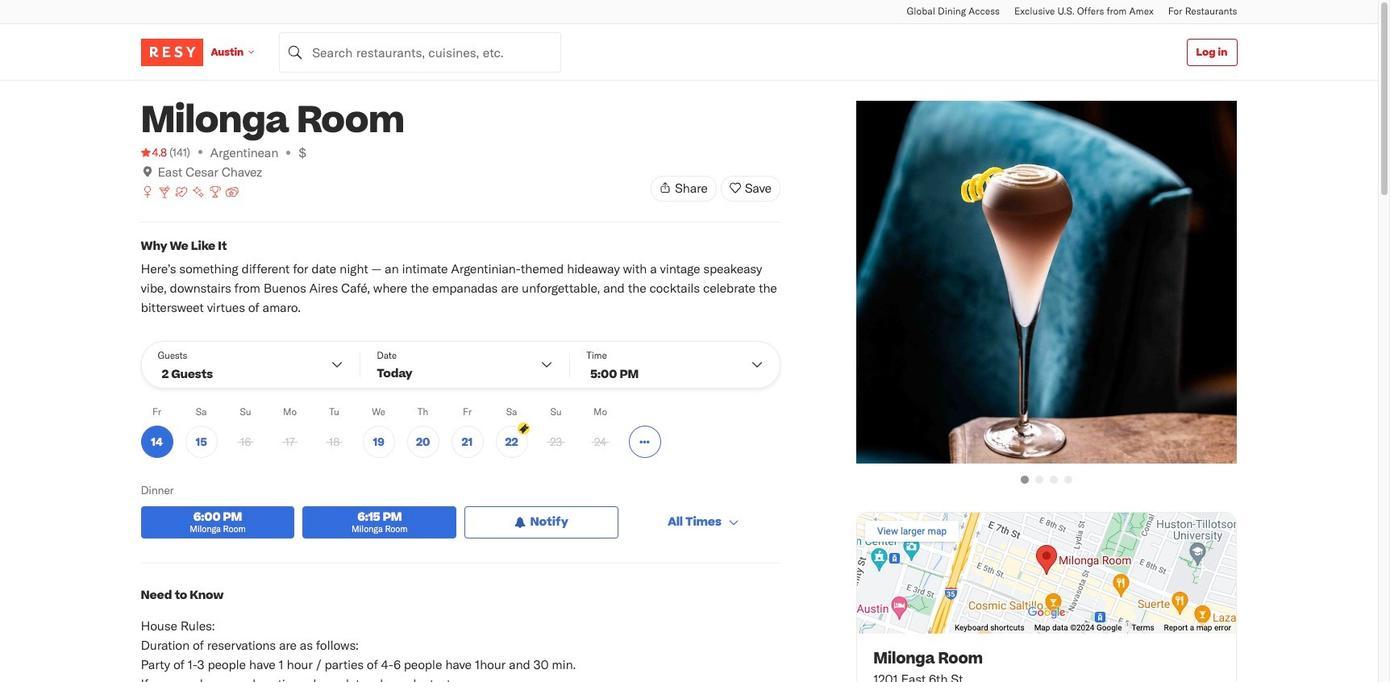 Task type: locate. For each thing, give the bounding box(es) containing it.
Search restaurants, cuisines, etc. text field
[[279, 32, 562, 72]]

None field
[[279, 32, 562, 72]]



Task type: vqa. For each thing, say whether or not it's contained in the screenshot.
search restaurants, cuisines, etc. text box
yes



Task type: describe. For each thing, give the bounding box(es) containing it.
june 22, 2024. has event. image
[[518, 423, 530, 435]]

4.8 out of 5 stars image
[[141, 144, 167, 161]]



